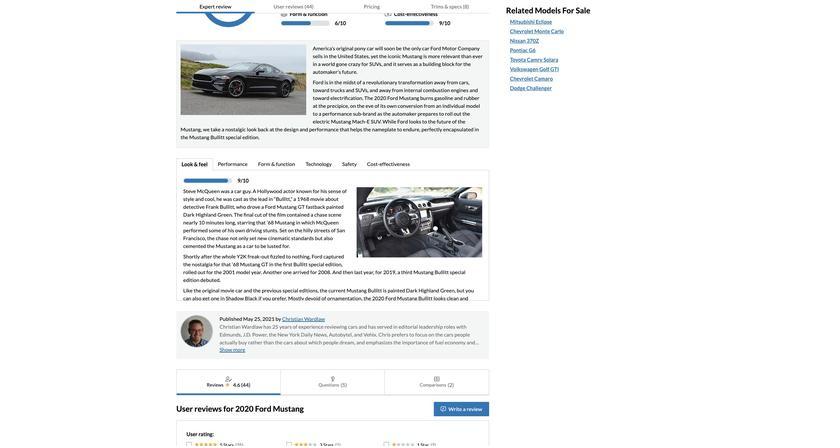Task type: locate. For each thing, give the bounding box(es) containing it.
0 vertical spatial chase
[[314, 212, 327, 218]]

user for user reviews (44)
[[274, 3, 285, 9]]

0 horizontal spatial its
[[212, 303, 218, 309]]

0 vertical spatial '68
[[267, 219, 274, 226]]

its right eve at the left top of the page
[[380, 103, 386, 109]]

user inside tab
[[274, 3, 285, 9]]

look
[[247, 126, 257, 132]]

tab list
[[176, 0, 489, 13], [176, 159, 489, 171], [176, 370, 489, 396]]

1 vertical spatial you
[[263, 295, 271, 302]]

form & function inside form & function tab
[[258, 161, 295, 167]]

1 vertical spatial one
[[211, 295, 219, 302]]

to up electric at the left top of the page
[[313, 110, 318, 117]]

0 horizontal spatial original
[[202, 287, 220, 294]]

2 tab list from the top
[[176, 159, 489, 171]]

combustion
[[423, 87, 450, 93]]

last
[[354, 269, 363, 275]]

and down midst on the top left of page
[[346, 87, 354, 93]]

power,
[[252, 332, 268, 338]]

2020 ford mustang test drive review lookandfeelimage image
[[357, 187, 482, 258]]

and
[[384, 61, 392, 67], [346, 87, 354, 93], [370, 87, 378, 93], [470, 87, 478, 93], [454, 95, 463, 101], [300, 126, 308, 132], [195, 196, 204, 202], [244, 287, 252, 294], [460, 295, 468, 302], [359, 324, 367, 330], [354, 332, 362, 338], [356, 340, 365, 346], [467, 340, 475, 346], [245, 355, 253, 361]]

much down buy
[[241, 347, 253, 354]]

painted inside steve mcqueen was a car guy. a hollywood actor known for his sense of style and cool, he was cast as the lead in "bullitt," a 1968 movie about detective frank bullitt, who drove a ford mustang gt fastback painted dark highland green. the final cut of the film contained a chase scene nearly 10 minutes long, starring that '68 mustang in which mcqueen performed some of his own driving stunts. set on the hilly streets of san francisco, the chase not only set new cinematic standards but also cemented the mustang as a car to be lusted for.
[[326, 204, 344, 210]]

own up "automaker"
[[387, 103, 397, 109]]

expert inside tab
[[199, 3, 215, 9]]

rubber
[[464, 95, 479, 101]]

internal
[[404, 87, 422, 93]]

the down chrome
[[242, 311, 250, 317]]

about down daily
[[294, 340, 307, 346]]

dark
[[183, 212, 195, 218], [406, 287, 418, 294]]

style inside like the original movie car and the previous special editions, the current mustang bullitt is painted dark highland green, but you can also get one in shadow black if you prefer. mostly devoid of ornamentation, the 2020 ford mustang bullitt looks clean and classic, from its subtle chrome accents to its retro torque thrust-style 19-inch aluminum wheels with a machined-finish lip. a simulated gas tank cap on the back says "bullitt."
[[330, 303, 341, 309]]

to up says
[[271, 303, 276, 309]]

expert review inside tab
[[199, 3, 231, 9]]

monte
[[534, 28, 550, 34]]

model left year.
[[236, 269, 250, 275]]

1 vertical spatial highland
[[419, 287, 439, 294]]

dark inside like the original movie car and the previous special editions, the current mustang bullitt is painted dark highland green, but you can also get one in shadow black if you prefer. mostly devoid of ornamentation, the 2020 ford mustang bullitt looks clean and classic, from its subtle chrome accents to its retro torque thrust-style 19-inch aluminum wheels with a machined-finish lip. a simulated gas tank cap on the back says "bullitt."
[[406, 287, 418, 294]]

1 horizontal spatial much
[[271, 347, 283, 354]]

reviews for (44)
[[286, 3, 303, 9]]

1 tab list from the top
[[176, 0, 489, 13]]

shortly after the whole y2k freak-out fizzled to nothing, ford captured the nostalgia for that '68 mustang gt in the first bullitt special edition, rolled out for the 2001 model year. another one arrived for 2008. and then last year, for 2019, a third mustang bullitt special edition debuted.
[[183, 253, 466, 283]]

back inside like the original movie car and the previous special editions, the current mustang bullitt is painted dark highland green, but you can also get one in shadow black if you prefer. mostly devoid of ornamentation, the 2020 ford mustang bullitt looks clean and classic, from its subtle chrome accents to its retro torque thrust-style 19-inch aluminum wheels with a machined-finish lip. a simulated gas tank cap on the back says "bullitt."
[[251, 311, 262, 317]]

reviews for for
[[194, 404, 222, 414]]

stunts.
[[263, 227, 278, 233]]

1 horizontal spatial dark
[[406, 287, 418, 294]]

1 vertical spatial reviews
[[194, 404, 222, 414]]

look & feel
[[182, 161, 208, 167]]

more down buy
[[233, 347, 245, 353]]

0 vertical spatial away
[[434, 79, 446, 85]]

1 vertical spatial cost-effectiveness
[[367, 161, 410, 167]]

0 vertical spatial with
[[402, 303, 412, 309]]

bullitt inside ford is in the midst of a revolutionary transformation away from cars, toward trucks and suvs, and away from internal combustion engines and toward electrification. the 2020 ford mustang burns gasoline and rubber at the precipice, on the eve of its own conversion from an individual model to a performance sub-brand as the automaker prepares to roll out the electric mustang mach-e suv. while ford looks to the future of the mustang, we take a nostalgic look back at the design and performance that helps the nameplate to endure, perfectly encapsulated in the mustang bullitt special edition.
[[210, 134, 225, 140]]

it
[[393, 61, 396, 67]]

also inside steve mcqueen was a car guy. a hollywood actor known for his sense of style and cool, he was cast as the lead in "bullitt," a 1968 movie about detective frank bullitt, who drove a ford mustang gt fastback painted dark highland green. the final cut of the film contained a chase scene nearly 10 minutes long, starring that '68 mustang in which mcqueen performed some of his own driving stunts. set on the hilly streets of san francisco, the chase not only set new cinematic standards but also cemented the mustang as a car to be lusted for.
[[324, 235, 333, 241]]

known
[[296, 188, 312, 194]]

a right fun
[[293, 347, 296, 354]]

one
[[283, 269, 292, 275], [211, 295, 219, 302]]

2021
[[262, 316, 275, 322]]

is inside america's original pony car will soon be the only car ford motor company sells in the united states, yet the iconic mustang is more relevant than ever in a world gone crazy for suvs, and it serves as a building block for the automaker's future.
[[423, 53, 427, 59]]

0 horizontal spatial model
[[236, 269, 250, 275]]

edition.
[[242, 134, 260, 140]]

at left design
[[270, 126, 274, 132]]

0 vertical spatial user
[[274, 3, 285, 9]]

1 vertical spatial 9
[[238, 178, 241, 184]]

be inside america's original pony car will soon be the only car ford motor company sells in the united states, yet the iconic mustang is more relevant than ever in a world gone crazy for suvs, and it serves as a building block for the automaker's future.
[[396, 45, 402, 51]]

tab list containing performance
[[176, 159, 489, 171]]

that left the helps
[[340, 126, 349, 132]]

how
[[260, 347, 270, 354]]

out left fizzled
[[261, 253, 269, 260]]

but inside steve mcqueen was a car guy. a hollywood actor known for his sense of style and cool, he was cast as the lead in "bullitt," a 1968 movie about detective frank bullitt, who drove a ford mustang gt fastback painted dark highland green. the final cut of the film contained a chase scene nearly 10 minutes long, starring that '68 mustang in which mcqueen performed some of his own driving stunts. set on the hilly streets of san francisco, the chase not only set new cinematic standards but also cemented the mustang as a car to be lusted for.
[[315, 235, 323, 241]]

0 vertical spatial toward
[[313, 87, 329, 93]]

father
[[443, 347, 457, 354]]

experience
[[298, 324, 324, 330]]

painted up scene
[[326, 204, 344, 210]]

expert review tab
[[176, 0, 255, 13]]

2 horizontal spatial out
[[454, 110, 461, 117]]

0 vertical spatial cost-
[[394, 11, 407, 17]]

his left "sense"
[[321, 188, 327, 194]]

highland inside like the original movie car and the previous special editions, the current mustang bullitt is painted dark highland green, but you can also get one in shadow black if you prefer. mostly devoid of ornamentation, the 2020 ford mustang bullitt looks clean and classic, from its subtle chrome accents to its retro torque thrust-style 19-inch aluminum wheels with a machined-finish lip. a simulated gas tank cap on the back says "bullitt."
[[419, 287, 439, 294]]

in right lives
[[266, 355, 270, 361]]

gt down 1968
[[298, 204, 305, 210]]

2 vertical spatial out
[[198, 269, 205, 275]]

1 horizontal spatial a
[[462, 303, 465, 309]]

mitsubishi eclipse chevrolet monte carlo nissan 370z pontiac g6 toyota camry solara volkswagen golf gti chevrolet camaro dodge challenger
[[510, 19, 564, 91]]

0 vertical spatial one
[[283, 269, 292, 275]]

the up world
[[329, 53, 337, 59]]

bullitt up aluminum
[[368, 287, 382, 294]]

his
[[321, 188, 327, 194], [228, 227, 234, 233]]

the down individual on the right top of page
[[462, 110, 470, 117]]

2 chevrolet from the top
[[510, 76, 533, 82]]

its up gas
[[212, 303, 218, 309]]

0 vertical spatial suvs,
[[369, 61, 383, 67]]

style left "19-" on the bottom left of page
[[330, 303, 341, 309]]

also
[[324, 235, 333, 241], [192, 295, 201, 302]]

which down news,
[[308, 340, 322, 346]]

cost-effectiveness tab
[[362, 159, 416, 171]]

0 vertical spatial dark
[[183, 212, 195, 218]]

the right 'after'
[[213, 253, 221, 260]]

the up trucks on the top left
[[334, 79, 342, 85]]

which up hilly
[[301, 219, 315, 226]]

cap
[[227, 311, 235, 317]]

25,
[[254, 316, 261, 322]]

0 vertical spatial original
[[336, 45, 353, 51]]

only inside steve mcqueen was a car guy. a hollywood actor known for his sense of style and cool, he was cast as the lead in "bullitt," a 1968 movie about detective frank bullitt, who drove a ford mustang gt fastback painted dark highland green. the final cut of the film contained a chase scene nearly 10 minutes long, starring that '68 mustang in which mcqueen performed some of his own driving stunts. set on the hilly streets of san francisco, the chase not only set new cinematic standards but also cemented the mustang as a car to be lusted for.
[[239, 235, 248, 241]]

balance scale image
[[281, 11, 287, 17]]

1 horizontal spatial more
[[428, 53, 440, 59]]

0 vertical spatial his
[[321, 188, 327, 194]]

function
[[308, 11, 327, 17], [276, 161, 295, 167]]

to down the set
[[255, 243, 260, 249]]

its inside ford is in the midst of a revolutionary transformation away from cars, toward trucks and suvs, and away from internal combustion engines and toward electrification. the 2020 ford mustang burns gasoline and rubber at the precipice, on the eve of its own conversion from an individual model to a performance sub-brand as the automaker prepares to roll out the electric mustang mach-e suv. while ford looks to the future of the mustang, we take a nostalgic look back at the design and performance that helps the nameplate to endure, perfectly encapsulated in the mustang bullitt special edition.
[[380, 103, 386, 109]]

out right roll
[[454, 110, 461, 117]]

and down revolutionary on the left of the page
[[370, 87, 378, 93]]

previous
[[262, 287, 282, 294]]

1 vertical spatial out
[[261, 253, 269, 260]]

starring
[[237, 219, 255, 226]]

0 vertical spatial people
[[454, 332, 470, 338]]

tab list containing 4.6
[[176, 370, 489, 396]]

0 horizontal spatial 9 / 10
[[238, 178, 249, 184]]

9
[[439, 20, 442, 26], [238, 178, 241, 184]]

1 horizontal spatial out
[[261, 253, 269, 260]]

special
[[226, 134, 241, 140], [309, 261, 324, 268], [450, 269, 466, 275], [283, 287, 298, 294]]

(5)
[[341, 382, 347, 388]]

0 vertical spatial christian
[[282, 316, 303, 322]]

a inside steve mcqueen was a car guy. a hollywood actor known for his sense of style and cool, he was cast as the lead in "bullitt," a 1968 movie about detective frank bullitt, who drove a ford mustang gt fastback painted dark highland green. the final cut of the film contained a chase scene nearly 10 minutes long, starring that '68 mustang in which mcqueen performed some of his own driving stunts. set on the hilly streets of san francisco, the chase not only set new cinematic standards but also cemented the mustang as a car to be lusted for.
[[253, 188, 256, 194]]

the right like
[[194, 287, 201, 294]]

back right look
[[258, 126, 269, 132]]

on down leadership
[[429, 332, 434, 338]]

highland
[[196, 212, 216, 218], [419, 287, 439, 294]]

suvs, down yet
[[369, 61, 383, 67]]

finish
[[440, 303, 453, 309]]

dodge
[[510, 85, 525, 91]]

cinematic
[[268, 235, 290, 241]]

says
[[263, 311, 273, 317]]

drove
[[247, 204, 260, 210]]

1 horizontal spatial suvs,
[[369, 61, 383, 67]]

of left four at the right of the page
[[458, 347, 463, 354]]

10 down the trims & specs (8) tab
[[444, 20, 450, 26]]

motor
[[442, 45, 457, 51]]

& left the "feel" on the top left of the page
[[194, 161, 198, 167]]

1 vertical spatial his
[[228, 227, 234, 233]]

back inside ford is in the midst of a revolutionary transformation away from cars, toward trucks and suvs, and away from internal combustion engines and toward electrification. the 2020 ford mustang burns gasoline and rubber at the precipice, on the eve of its own conversion from an individual model to a performance sub-brand as the automaker prepares to roll out the electric mustang mach-e suv. while ford looks to the future of the mustang, we take a nostalgic look back at the design and performance that helps the nameplate to endure, perfectly encapsulated in the mustang bullitt special edition.
[[258, 126, 269, 132]]

model down rubber
[[466, 103, 480, 109]]

1 vertical spatial tab list
[[176, 159, 489, 171]]

ford is in the midst of a revolutionary transformation away from cars, toward trucks and suvs, and away from internal combustion engines and toward electrification. the 2020 ford mustang burns gasoline and rubber at the precipice, on the eve of its own conversion from an individual model to a performance sub-brand as the automaker prepares to roll out the electric mustang mach-e suv. while ford looks to the future of the mustang, we take a nostalgic look back at the design and performance that helps the nameplate to endure, perfectly encapsulated in the mustang bullitt special edition.
[[181, 79, 480, 140]]

chevrolet camaro link
[[510, 75, 553, 83]]

1 vertical spatial be
[[261, 243, 266, 249]]

tab list for user reviews (44)
[[176, 370, 489, 396]]

car inside christian wardlaw has 25 years of experience reviewing cars and has served in editorial leadership roles with edmunds, j.d. power, the new york daily news, autobytel, and vehix. chris prefers to focus on the cars people actually buy rather than the cars about which people dream, and emphasizes the importance of fuel economy and safety as much as how much fun a car is to drive. chris is married to an automotive journalist, is the father of four daughters, and lives in southern california.
[[297, 347, 304, 354]]

9 / 10 up guy.
[[238, 178, 249, 184]]

2 vertical spatial user
[[187, 431, 198, 438]]

chase down the fastback
[[314, 212, 327, 218]]

is
[[423, 53, 427, 59], [325, 79, 328, 85], [383, 287, 387, 294], [305, 347, 309, 354], [343, 347, 346, 354], [430, 347, 434, 354]]

highland inside steve mcqueen was a car guy. a hollywood actor known for his sense of style and cool, he was cast as the lead in "bullitt," a 1968 movie about detective frank bullitt, who drove a ford mustang gt fastback painted dark highland green. the final cut of the film contained a chase scene nearly 10 minutes long, starring that '68 mustang in which mcqueen performed some of his own driving stunts. set on the hilly streets of san francisco, the chase not only set new cinematic standards but also cemented the mustang as a car to be lusted for.
[[196, 212, 216, 218]]

highland down frank
[[196, 212, 216, 218]]

a inside like the original movie car and the previous special editions, the current mustang bullitt is painted dark highland green, but you can also get one in shadow black if you prefer. mostly devoid of ornamentation, the 2020 ford mustang bullitt looks clean and classic, from its subtle chrome accents to its retro torque thrust-style 19-inch aluminum wheels with a machined-finish lip. a simulated gas tank cap on the back says "bullitt."
[[413, 303, 415, 309]]

1 vertical spatial toward
[[313, 95, 329, 101]]

1 horizontal spatial has
[[368, 324, 376, 330]]

0 vertical spatial tab list
[[176, 0, 489, 13]]

movie inside like the original movie car and the previous special editions, the current mustang bullitt is painted dark highland green, but you can also get one in shadow black if you prefer. mostly devoid of ornamentation, the 2020 ford mustang bullitt looks clean and classic, from its subtle chrome accents to its retro torque thrust-style 19-inch aluminum wheels with a machined-finish lip. a simulated gas tank cap on the back says "bullitt."
[[221, 287, 234, 294]]

of inside like the original movie car and the previous special editions, the current mustang bullitt is painted dark highland green, but you can also get one in shadow black if you prefer. mostly devoid of ornamentation, the 2020 ford mustang bullitt looks clean and classic, from its subtle chrome accents to its retro torque thrust-style 19-inch aluminum wheels with a machined-finish lip. a simulated gas tank cap on the back says "bullitt."
[[322, 295, 326, 302]]

the up while
[[383, 110, 391, 117]]

0 horizontal spatial mcqueen
[[197, 188, 220, 194]]

1 horizontal spatial original
[[336, 45, 353, 51]]

final
[[244, 212, 254, 218]]

san
[[337, 227, 345, 233]]

model inside shortly after the whole y2k freak-out fizzled to nothing, ford captured the nostalgia for that '68 mustang gt in the first bullitt special edition, rolled out for the 2001 model year. another one arrived for 2008. and then last year, for 2019, a third mustang bullitt special edition debuted.
[[236, 269, 250, 275]]

y2k
[[237, 253, 247, 260]]

the up electric at the left top of the page
[[318, 103, 326, 109]]

1 horizontal spatial than
[[461, 53, 472, 59]]

e
[[367, 118, 370, 125]]

function inside tab
[[276, 161, 295, 167]]

user up balance scale icon
[[274, 3, 285, 9]]

southern
[[271, 355, 292, 361]]

movie inside steve mcqueen was a car guy. a hollywood actor known for his sense of style and cool, he was cast as the lead in "bullitt," a 1968 movie about detective frank bullitt, who drove a ford mustang gt fastback painted dark highland green. the final cut of the film contained a chase scene nearly 10 minutes long, starring that '68 mustang in which mcqueen performed some of his own driving stunts. set on the hilly streets of san francisco, the chase not only set new cinematic standards but also cemented the mustang as a car to be lusted for.
[[310, 196, 324, 202]]

that inside steve mcqueen was a car guy. a hollywood actor known for his sense of style and cool, he was cast as the lead in "bullitt," a 1968 movie about detective frank bullitt, who drove a ford mustang gt fastback painted dark highland green. the final cut of the film contained a chase scene nearly 10 minutes long, starring that '68 mustang in which mcqueen performed some of his own driving stunts. set on the hilly streets of san francisco, the chase not only set new cinematic standards but also cemented the mustang as a car to be lusted for.
[[256, 219, 266, 226]]

0 vertical spatial the
[[364, 95, 373, 101]]

transformation
[[398, 79, 433, 85]]

prepares
[[418, 110, 438, 117]]

2 vertical spatial that
[[221, 261, 231, 268]]

reviews count element
[[241, 381, 250, 389]]

back down accents
[[251, 311, 262, 317]]

of left san
[[331, 227, 336, 233]]

1 horizontal spatial but
[[457, 287, 465, 294]]

1 vertical spatial a
[[462, 303, 465, 309]]

more inside america's original pony car will soon be the only car ford motor company sells in the united states, yet the iconic mustang is more relevant than ever in a world gone crazy for suvs, and it serves as a building block for the automaker's future.
[[428, 53, 440, 59]]

0 vertical spatial but
[[315, 235, 323, 241]]

gt inside shortly after the whole y2k freak-out fizzled to nothing, ford captured the nostalgia for that '68 mustang gt in the first bullitt special edition, rolled out for the 2001 model year. another one arrived for 2008. and then last year, for 2019, a third mustang bullitt special edition debuted.
[[261, 261, 268, 268]]

comparisons (2)
[[420, 382, 454, 388]]

1 vertical spatial with
[[456, 324, 466, 330]]

& for the trims & specs (8) tab
[[445, 3, 448, 9]]

0 vertical spatial chevrolet
[[510, 28, 533, 34]]

eve
[[366, 103, 374, 109]]

about inside steve mcqueen was a car guy. a hollywood actor known for his sense of style and cool, he was cast as the lead in "bullitt," a 1968 movie about detective frank bullitt, who drove a ford mustang gt fastback painted dark highland green. the final cut of the film contained a chase scene nearly 10 minutes long, starring that '68 mustang in which mcqueen performed some of his own driving stunts. set on the hilly streets of san francisco, the chase not only set new cinematic standards but also cemented the mustang as a car to be lusted for.
[[325, 196, 339, 202]]

own down starring
[[235, 227, 245, 233]]

0 horizontal spatial style
[[183, 196, 194, 202]]

tab list for expert review
[[176, 159, 489, 171]]

gt inside steve mcqueen was a car guy. a hollywood actor known for his sense of style and cool, he was cast as the lead in "bullitt," a 1968 movie about detective frank bullitt, who drove a ford mustang gt fastback painted dark highland green. the final cut of the film contained a chase scene nearly 10 minutes long, starring that '68 mustang in which mcqueen performed some of his own driving stunts. set on the hilly streets of san francisco, the chase not only set new cinematic standards but also cemented the mustang as a car to be lusted for.
[[298, 204, 305, 210]]

a right lip.
[[462, 303, 465, 309]]

th large image
[[434, 377, 439, 382]]

mitsubishi
[[510, 19, 535, 25]]

from down get
[[200, 303, 211, 309]]

user
[[274, 3, 285, 9], [176, 404, 193, 414], [187, 431, 198, 438]]

standards
[[291, 235, 314, 241]]

freak-
[[248, 253, 261, 260]]

bullitt,
[[220, 204, 235, 210]]

0 vertical spatial (44)
[[304, 3, 314, 9]]

looks inside like the original movie car and the previous special editions, the current mustang bullitt is painted dark highland green, but you can also get one in shadow black if you prefer. mostly devoid of ornamentation, the 2020 ford mustang bullitt looks clean and classic, from its subtle chrome accents to its retro torque thrust-style 19-inch aluminum wheels with a machined-finish lip. a simulated gas tank cap on the back says "bullitt."
[[434, 295, 446, 302]]

0 horizontal spatial cost-
[[367, 161, 380, 167]]

0 horizontal spatial wardlaw
[[242, 324, 262, 330]]

but inside like the original movie car and the previous special editions, the current mustang bullitt is painted dark highland green, but you can also get one in shadow black if you prefer. mostly devoid of ornamentation, the 2020 ford mustang bullitt looks clean and classic, from its subtle chrome accents to its retro torque thrust-style 19-inch aluminum wheels with a machined-finish lip. a simulated gas tank cap on the back says "bullitt."
[[457, 287, 465, 294]]

0 vertical spatial out
[[454, 110, 461, 117]]

review inside expert review tab
[[216, 3, 231, 9]]

0 vertical spatial painted
[[326, 204, 344, 210]]

technology tab
[[301, 159, 337, 171]]

chevrolet monte carlo link
[[510, 28, 564, 35]]

tab panel
[[176, 170, 489, 318]]

electric
[[313, 118, 330, 125]]

3 tab list from the top
[[176, 370, 489, 396]]

0 vertical spatial function
[[308, 11, 327, 17]]

2 vertical spatial tab list
[[176, 370, 489, 396]]

0 vertical spatial be
[[396, 45, 402, 51]]

an down emphasizes
[[372, 347, 378, 354]]

crazy
[[348, 61, 361, 67]]

reviews up balance scale icon
[[286, 3, 303, 9]]

effectiveness inside tab
[[380, 161, 410, 167]]

1 vertical spatial chevrolet
[[510, 76, 533, 82]]

look
[[182, 161, 193, 167]]

of right the cut
[[263, 212, 268, 218]]

to down prepares
[[422, 118, 427, 125]]

reviews inside tab
[[286, 3, 303, 9]]

relevant
[[441, 53, 460, 59]]

hollywood
[[257, 188, 282, 194]]

green.
[[217, 212, 233, 218]]

1 horizontal spatial style
[[330, 303, 341, 309]]

1 vertical spatial performance
[[309, 126, 339, 132]]

0 vertical spatial than
[[461, 53, 472, 59]]

1 vertical spatial user
[[176, 404, 193, 414]]

pricing tab
[[333, 0, 411, 13]]

as inside ford is in the midst of a revolutionary transformation away from cars, toward trucks and suvs, and away from internal combustion engines and toward electrification. the 2020 ford mustang burns gasoline and rubber at the precipice, on the eve of its own conversion from an individual model to a performance sub-brand as the automaker prepares to roll out the electric mustang mach-e suv. while ford looks to the future of the mustang, we take a nostalgic look back at the design and performance that helps the nameplate to endure, perfectly encapsulated in the mustang bullitt special edition.
[[377, 110, 382, 117]]

0 horizontal spatial suvs,
[[355, 87, 369, 93]]

1 chevrolet from the top
[[510, 28, 533, 34]]

7 / 10
[[439, 0, 450, 6]]

a right write
[[463, 406, 466, 412]]

special inside ford is in the midst of a revolutionary transformation away from cars, toward trucks and suvs, and away from internal combustion engines and toward electrification. the 2020 ford mustang burns gasoline and rubber at the precipice, on the eve of its own conversion from an individual model to a performance sub-brand as the automaker prepares to roll out the electric mustang mach-e suv. while ford looks to the future of the mustang, we take a nostalgic look back at the design and performance that helps the nameplate to endure, perfectly encapsulated in the mustang bullitt special edition.
[[226, 134, 241, 140]]

burns
[[420, 95, 433, 101]]

nothing,
[[292, 253, 311, 260]]

0 horizontal spatial gt
[[261, 261, 268, 268]]

the up devoid at the left of page
[[320, 287, 327, 294]]

is up "california."
[[305, 347, 309, 354]]

for down 4.6
[[223, 404, 234, 414]]

0 horizontal spatial highland
[[196, 212, 216, 218]]

10 up performed
[[199, 219, 205, 226]]

to up first
[[286, 253, 291, 260]]

and up lip.
[[460, 295, 468, 302]]

1 horizontal spatial function
[[308, 11, 327, 17]]

0 horizontal spatial be
[[261, 243, 266, 249]]

conversion
[[398, 103, 423, 109]]

in up another
[[269, 261, 273, 268]]

1 vertical spatial cars
[[444, 332, 453, 338]]

1 vertical spatial (44)
[[241, 382, 250, 388]]

with right roles
[[456, 324, 466, 330]]

a left building
[[419, 61, 422, 67]]

that down whole
[[221, 261, 231, 268]]

chase down "some"
[[216, 235, 229, 241]]

1 much from the left
[[241, 347, 253, 354]]

write a review
[[448, 406, 482, 412]]

steve
[[183, 188, 196, 194]]

1 vertical spatial also
[[192, 295, 201, 302]]

whole
[[222, 253, 236, 260]]

will
[[375, 45, 383, 51]]

with inside christian wardlaw has 25 years of experience reviewing cars and has served in editorial leadership roles with edmunds, j.d. power, the new york daily news, autobytel, and vehix. chris prefers to focus on the cars people actually buy rather than the cars about which people dream, and emphasizes the importance of fuel economy and safety as much as how much fun a car is to drive. chris is married to an automotive journalist, is the father of four daughters, and lives in southern california.
[[456, 324, 466, 330]]

2020 inside like the original movie car and the previous special editions, the current mustang bullitt is painted dark highland green, but you can also get one in shadow black if you prefer. mostly devoid of ornamentation, the 2020 ford mustang bullitt looks clean and classic, from its subtle chrome accents to its retro torque thrust-style 19-inch aluminum wheels with a machined-finish lip. a simulated gas tank cap on the back says "bullitt."
[[372, 295, 384, 302]]

dodge challenger link
[[510, 84, 552, 92]]

scene
[[328, 212, 341, 218]]

the up fuel at the right
[[435, 332, 443, 338]]

2020
[[374, 95, 386, 101], [372, 295, 384, 302], [235, 404, 254, 414]]

4.6 (44)
[[233, 382, 250, 388]]

1 vertical spatial form & function
[[258, 161, 295, 167]]

its
[[380, 103, 386, 109], [212, 303, 218, 309], [277, 303, 282, 309]]

1 horizontal spatial wardlaw
[[304, 316, 325, 322]]

on inside like the original movie car and the previous special editions, the current mustang bullitt is painted dark highland green, but you can also get one in shadow black if you prefer. mostly devoid of ornamentation, the 2020 ford mustang bullitt looks clean and classic, from its subtle chrome accents to its retro torque thrust-style 19-inch aluminum wheels with a machined-finish lip. a simulated gas tank cap on the back says "bullitt."
[[236, 311, 241, 317]]

a inside shortly after the whole y2k freak-out fizzled to nothing, ford captured the nostalgia for that '68 mustang gt in the first bullitt special edition, rolled out for the 2001 model year. another one arrived for 2008. and then last year, for 2019, a third mustang bullitt special edition debuted.
[[397, 269, 400, 275]]

a left machined-
[[413, 303, 415, 309]]

wardlaw inside christian wardlaw has 25 years of experience reviewing cars and has served in editorial leadership roles with edmunds, j.d. power, the new york daily news, autobytel, and vehix. chris prefers to focus on the cars people actually buy rather than the cars about which people dream, and emphasizes the importance of fuel economy and safety as much as how much fun a car is to drive. chris is married to an automotive journalist, is the father of four daughters, and lives in southern california.
[[242, 324, 262, 330]]

1 has from the left
[[263, 324, 271, 330]]

0 vertical spatial reviews
[[286, 3, 303, 9]]

painted inside like the original movie car and the previous special editions, the current mustang bullitt is painted dark highland green, but you can also get one in shadow black if you prefer. mostly devoid of ornamentation, the 2020 ford mustang bullitt looks clean and classic, from its subtle chrome accents to its retro torque thrust-style 19-inch aluminum wheels with a machined-finish lip. a simulated gas tank cap on the back says "bullitt."
[[388, 287, 405, 294]]

one inside like the original movie car and the previous special editions, the current mustang bullitt is painted dark highland green, but you can also get one in shadow black if you prefer. mostly devoid of ornamentation, the 2020 ford mustang bullitt looks clean and classic, from its subtle chrome accents to its retro torque thrust-style 19-inch aluminum wheels with a machined-finish lip. a simulated gas tank cap on the back says "bullitt."
[[211, 295, 219, 302]]

is down dream,
[[343, 347, 346, 354]]

the down new
[[275, 340, 283, 346]]

but down streets on the bottom
[[315, 235, 323, 241]]

electrification.
[[330, 95, 363, 101]]

special inside like the original movie car and the previous special editions, the current mustang bullitt is painted dark highland green, but you can also get one in shadow black if you prefer. mostly devoid of ornamentation, the 2020 ford mustang bullitt looks clean and classic, from its subtle chrome accents to its retro torque thrust-style 19-inch aluminum wheels with a machined-finish lip. a simulated gas tank cap on the back says "bullitt."
[[283, 287, 298, 294]]

perfectly
[[422, 126, 442, 132]]

that down the cut
[[256, 219, 266, 226]]

0 vertical spatial which
[[301, 219, 315, 226]]

user up user rating: at the left of the page
[[176, 404, 193, 414]]

for left 2008.
[[310, 269, 317, 275]]

1 horizontal spatial chase
[[314, 212, 327, 218]]

new
[[277, 332, 288, 338]]

comparisons count element
[[448, 381, 454, 389]]

9 down performance tab
[[238, 178, 241, 184]]

in up prefers
[[393, 324, 398, 330]]

0 horizontal spatial dark
[[183, 212, 195, 218]]

the down fizzled
[[274, 261, 282, 268]]

subtle
[[219, 303, 233, 309]]

& inside tab
[[194, 161, 198, 167]]

than inside america's original pony car will soon be the only car ford motor company sells in the united states, yet the iconic mustang is more relevant than ever in a world gone crazy for suvs, and it serves as a building block for the automaker's future.
[[461, 53, 472, 59]]

1 vertical spatial '68
[[232, 261, 239, 268]]

york
[[289, 332, 300, 338]]

from
[[447, 79, 458, 85], [392, 87, 403, 93], [424, 103, 435, 109], [200, 303, 211, 309]]

on inside steve mcqueen was a car guy. a hollywood actor known for his sense of style and cool, he was cast as the lead in "bullitt," a 1968 movie about detective frank bullitt, who drove a ford mustang gt fastback painted dark highland green. the final cut of the film contained a chase scene nearly 10 minutes long, starring that '68 mustang in which mcqueen performed some of his own driving stunts. set on the hilly streets of san francisco, the chase not only set new cinematic standards but also cemented the mustang as a car to be lusted for.
[[288, 227, 294, 233]]

actor
[[283, 188, 295, 194]]

dark up nearly
[[183, 212, 195, 218]]

1 vertical spatial chase
[[216, 235, 229, 241]]

ford inside like the original movie car and the previous special editions, the current mustang bullitt is painted dark highland green, but you can also get one in shadow black if you prefer. mostly devoid of ornamentation, the 2020 ford mustang bullitt looks clean and classic, from its subtle chrome accents to its retro torque thrust-style 19-inch aluminum wheels with a machined-finish lip. a simulated gas tank cap on the back says "bullitt."
[[385, 295, 396, 302]]

2020 down reviews count element
[[235, 404, 254, 414]]

1 horizontal spatial you
[[466, 287, 474, 294]]

0 vertical spatial 2020
[[374, 95, 386, 101]]

10 up guy.
[[243, 178, 249, 184]]

user reviews (44) tab
[[255, 0, 333, 13]]

soon
[[384, 45, 395, 51]]

1 vertical spatial effectiveness
[[380, 161, 410, 167]]

a down lead
[[261, 204, 264, 210]]

0 horizontal spatial about
[[294, 340, 307, 346]]

a
[[318, 61, 321, 67], [419, 61, 422, 67], [363, 79, 365, 85], [319, 110, 321, 117], [222, 126, 224, 132], [231, 188, 233, 194], [293, 196, 296, 202], [261, 204, 264, 210], [311, 212, 313, 218], [243, 243, 245, 249], [397, 269, 400, 275], [413, 303, 415, 309], [293, 347, 296, 354], [463, 406, 466, 412]]

1 vertical spatial mcqueen
[[316, 219, 339, 226]]

1 vertical spatial an
[[372, 347, 378, 354]]

write
[[448, 406, 462, 412]]

wardlaw up the experience
[[304, 316, 325, 322]]

about inside christian wardlaw has 25 years of experience reviewing cars and has served in editorial leadership roles with edmunds, j.d. power, the new york daily news, autobytel, and vehix. chris prefers to focus on the cars people actually buy rather than the cars about which people dream, and emphasizes the importance of fuel economy and safety as much as how much fun a car is to drive. chris is married to an automotive journalist, is the father of four daughters, and lives in southern california.
[[294, 340, 307, 346]]



Task type: vqa. For each thing, say whether or not it's contained in the screenshot.
but in the Steve McQueen was a car guy. A Hollywood actor known for his sense of style and cool, he was cast as the lead in "Bullitt," a 1968 movie about detective Frank Bullitt, who drove a Ford Mustang GT fastback painted Dark Highland Green. The final cut of the film contained a chase scene nearly 10 minutes long, starring that '68 Mustang in which McQueen performed some of his own driving stunts. Set on the hilly streets of San Francisco, the chase not only set new cinematic standards but also cemented the Mustang as a car to be lusted for.
yes



Task type: describe. For each thing, give the bounding box(es) containing it.
and left vehix.
[[354, 332, 362, 338]]

0 horizontal spatial (44)
[[241, 382, 250, 388]]

is inside like the original movie car and the previous special editions, the current mustang bullitt is painted dark highland green, but you can also get one in shadow black if you prefer. mostly devoid of ornamentation, the 2020 ford mustang bullitt looks clean and classic, from its subtle chrome accents to its retro torque thrust-style 19-inch aluminum wheels with a machined-finish lip. a simulated gas tank cap on the back says "bullitt."
[[383, 287, 387, 294]]

1 horizontal spatial his
[[321, 188, 327, 194]]

as down the not
[[237, 243, 242, 249]]

in down "america's"
[[324, 53, 328, 59]]

0 vertical spatial at
[[313, 103, 317, 109]]

is inside ford is in the midst of a revolutionary transformation away from cars, toward trucks and suvs, and away from internal combustion engines and toward electrification. the 2020 ford mustang burns gasoline and rubber at the precipice, on the eve of its own conversion from an individual model to a performance sub-brand as the automaker prepares to roll out the electric mustang mach-e suv. while ford looks to the future of the mustang, we take a nostalgic look back at the design and performance that helps the nameplate to endure, perfectly encapsulated in the mustang bullitt special edition.
[[325, 79, 328, 85]]

a inside like the original movie car and the previous special editions, the current mustang bullitt is painted dark highland green, but you can also get one in shadow black if you prefer. mostly devoid of ornamentation, the 2020 ford mustang bullitt looks clean and classic, from its subtle chrome accents to its retro torque thrust-style 19-inch aluminum wheels with a machined-finish lip. a simulated gas tank cap on the back says "bullitt."
[[462, 303, 465, 309]]

the inside steve mcqueen was a car guy. a hollywood actor known for his sense of style and cool, he was cast as the lead in "bullitt," a 1968 movie about detective frank bullitt, who drove a ford mustang gt fastback painted dark highland green. the final cut of the film contained a chase scene nearly 10 minutes long, starring that '68 mustang in which mcqueen performed some of his own driving stunts. set on the hilly streets of san francisco, the chase not only set new cinematic standards but also cemented the mustang as a car to be lusted for.
[[234, 212, 243, 218]]

original inside america's original pony car will soon be the only car ford motor company sells in the united states, yet the iconic mustang is more relevant than ever in a world gone crazy for suvs, and it serves as a building block for the automaker's future.
[[336, 45, 353, 51]]

2019,
[[383, 269, 396, 275]]

only inside america's original pony car will soon be the only car ford motor company sells in the united states, yet the iconic mustang is more relevant than ever in a world gone crazy for suvs, and it serves as a building block for the automaker's future.
[[411, 45, 421, 51]]

editions,
[[299, 287, 319, 294]]

2 has from the left
[[368, 324, 376, 330]]

19-
[[342, 303, 350, 309]]

performance tab
[[213, 159, 253, 171]]

accents
[[252, 303, 270, 309]]

0 vertical spatial you
[[466, 287, 474, 294]]

car up cast
[[234, 188, 242, 194]]

technology
[[306, 161, 332, 167]]

'68 inside shortly after the whole y2k freak-out fizzled to nothing, ford captured the nostalgia for that '68 mustang gt in the first bullitt special edition, rolled out for the 2001 model year. another one arrived for 2008. and then last year, for 2019, a third mustang bullitt special edition debuted.
[[232, 261, 239, 268]]

chrome
[[234, 303, 251, 309]]

block
[[442, 61, 455, 67]]

and inside america's original pony car will soon be the only car ford motor company sells in the united states, yet the iconic mustang is more relevant than ever in a world gone crazy for suvs, and it serves as a building block for the automaker's future.
[[384, 61, 392, 67]]

of left fuel at the right
[[429, 340, 434, 346]]

0 horizontal spatial chase
[[216, 235, 229, 241]]

as down guy.
[[243, 196, 248, 202]]

daughters,
[[220, 355, 244, 361]]

1 vertical spatial chris
[[329, 347, 342, 354]]

form inside tab
[[258, 161, 270, 167]]

user for user rating:
[[187, 431, 198, 438]]

and right design
[[300, 126, 308, 132]]

gasoline
[[434, 95, 453, 101]]

and up vehix.
[[359, 324, 367, 330]]

bullitt up machined-
[[418, 295, 433, 302]]

look & feel tab
[[176, 159, 213, 171]]

comment alt edit image
[[441, 407, 446, 412]]

ornamentation,
[[327, 295, 363, 302]]

the left design
[[275, 126, 283, 132]]

trims & specs (8)
[[431, 3, 469, 9]]

1 horizontal spatial christian
[[282, 316, 303, 322]]

g6
[[529, 47, 536, 53]]

be inside steve mcqueen was a car guy. a hollywood actor known for his sense of style and cool, he was cast as the lead in "bullitt," a 1968 movie about detective frank bullitt, who drove a ford mustang gt fastback painted dark highland green. the final cut of the film contained a chase scene nearly 10 minutes long, starring that '68 mustang in which mcqueen performed some of his own driving stunts. set on the hilly streets of san francisco, the chase not only set new cinematic standards but also cemented the mustang as a car to be lusted for.
[[261, 243, 266, 249]]

as inside america's original pony car will soon be the only car ford motor company sells in the united states, yet the iconic mustang is more relevant than ever in a world gone crazy for suvs, and it serves as a building block for the automaker's future.
[[413, 61, 418, 67]]

first
[[283, 261, 292, 268]]

model inside ford is in the midst of a revolutionary transformation away from cars, toward trucks and suvs, and away from internal combustion engines and toward electrification. the 2020 ford mustang burns gasoline and rubber at the precipice, on the eve of its own conversion from an individual model to a performance sub-brand as the automaker prepares to roll out the electric mustang mach-e suv. while ford looks to the future of the mustang, we take a nostalgic look back at the design and performance that helps the nameplate to endure, perfectly encapsulated in the mustang bullitt special edition.
[[466, 103, 480, 109]]

2008.
[[318, 269, 331, 275]]

the down prefers
[[393, 340, 401, 346]]

the up serves
[[403, 45, 410, 51]]

the up encapsulated
[[458, 118, 465, 125]]

to inside shortly after the whole y2k freak-out fizzled to nothing, ford captured the nostalgia for that '68 mustang gt in the first bullitt special edition, rolled out for the 2001 model year. another one arrived for 2008. and then last year, for 2019, a third mustang bullitt special edition debuted.
[[286, 253, 291, 260]]

a inside 'write a review' button
[[463, 406, 466, 412]]

and down engines
[[454, 95, 463, 101]]

driving
[[246, 227, 262, 233]]

2020 inside ford is in the midst of a revolutionary transformation away from cars, toward trucks and suvs, and away from internal combustion engines and toward electrification. the 2020 ford mustang burns gasoline and rubber at the precipice, on the eve of its own conversion from an individual model to a performance sub-brand as the automaker prepares to roll out the electric mustang mach-e suv. while ford looks to the future of the mustang, we take a nostalgic look back at the design and performance that helps the nameplate to endure, perfectly encapsulated in the mustang bullitt special edition.
[[374, 95, 386, 101]]

reviewing
[[325, 324, 347, 330]]

question image
[[331, 377, 335, 382]]

lusted
[[267, 243, 281, 249]]

10 right 7
[[444, 0, 450, 6]]

the up the if
[[253, 287, 261, 294]]

from inside like the original movie car and the previous special editions, the current mustang bullitt is painted dark highland green, but you can also get one in shadow black if you prefer. mostly devoid of ornamentation, the 2020 ford mustang bullitt looks clean and classic, from its subtle chrome accents to its retro torque thrust-style 19-inch aluminum wheels with a machined-finish lip. a simulated gas tank cap on the back says "bullitt."
[[200, 303, 211, 309]]

detective
[[183, 204, 205, 210]]

and inside steve mcqueen was a car guy. a hollywood actor known for his sense of style and cool, he was cast as the lead in "bullitt," a 1968 movie about detective frank bullitt, who drove a ford mustang gt fastback painted dark highland green. the final cut of the film contained a chase scene nearly 10 minutes long, starring that '68 mustang in which mcqueen performed some of his own driving stunts. set on the hilly streets of san francisco, the chase not only set new cinematic standards but also cemented the mustang as a car to be lusted for.
[[195, 196, 204, 202]]

tab panel containing 9
[[176, 170, 489, 318]]

for right year,
[[375, 269, 382, 275]]

for right nostalgia
[[214, 261, 220, 268]]

0 vertical spatial mcqueen
[[197, 188, 220, 194]]

j.d.
[[243, 332, 251, 338]]

third
[[401, 269, 412, 275]]

(44) inside tab
[[304, 3, 314, 9]]

questions count element
[[341, 381, 347, 389]]

ford inside america's original pony car will soon be the only car ford motor company sells in the united states, yet the iconic mustang is more relevant than ever in a world gone crazy for suvs, and it serves as a building block for the automaker's future.
[[430, 45, 441, 51]]

a inside christian wardlaw has 25 years of experience reviewing cars and has served in editorial leadership roles with edmunds, j.d. power, the new york daily news, autobytel, and vehix. chris prefers to focus on the cars people actually buy rather than the cars about which people dream, and emphasizes the importance of fuel economy and safety as much as how much fun a car is to drive. chris is married to an automotive journalist, is the father of four daughters, and lives in southern california.
[[293, 347, 296, 354]]

write a review button
[[434, 402, 489, 417]]

cut
[[255, 212, 262, 218]]

'68 inside steve mcqueen was a car guy. a hollywood actor known for his sense of style and cool, he was cast as the lead in "bullitt," a 1968 movie about detective frank bullitt, who drove a ford mustang gt fastback painted dark highland green. the final cut of the film contained a chase scene nearly 10 minutes long, starring that '68 mustang in which mcqueen performed some of his own driving stunts. set on the hilly streets of san francisco, the chase not only set new cinematic standards but also cemented the mustang as a car to be lusted for.
[[267, 219, 274, 226]]

form & function tab
[[253, 159, 301, 171]]

special up 2008.
[[309, 261, 324, 268]]

as down rather
[[254, 347, 259, 354]]

the down e
[[363, 126, 371, 132]]

serves
[[397, 61, 412, 67]]

mustang inside america's original pony car will soon be the only car ford motor company sells in the united states, yet the iconic mustang is more relevant than ever in a world gone crazy for suvs, and it serves as a building block for the automaker's future.
[[402, 53, 422, 59]]

1 vertical spatial was
[[223, 196, 232, 202]]

reviews
[[207, 383, 224, 388]]

arrived
[[293, 269, 309, 275]]

& for form & function tab
[[271, 161, 275, 167]]

pricing
[[364, 3, 380, 9]]

which inside steve mcqueen was a car guy. a hollywood actor known for his sense of style and cool, he was cast as the lead in "bullitt," a 1968 movie about detective frank bullitt, who drove a ford mustang gt fastback painted dark highland green. the final cut of the film contained a chase scene nearly 10 minutes long, starring that '68 mustang in which mcqueen performed some of his own driving stunts. set on the hilly streets of san francisco, the chase not only set new cinematic standards but also cemented the mustang as a car to be lusted for.
[[301, 219, 315, 226]]

contained
[[287, 212, 310, 218]]

comparisons
[[420, 383, 446, 388]]

for inside steve mcqueen was a car guy. a hollywood actor known for his sense of style and cool, he was cast as the lead in "bullitt," a 1968 movie about detective frank bullitt, who drove a ford mustang gt fastback painted dark highland green. the final cut of the film contained a chase scene nearly 10 minutes long, starring that '68 mustang in which mcqueen performed some of his own driving stunts. set on the hilly streets of san francisco, the chase not only set new cinematic standards but also cemented the mustang as a car to be lusted for.
[[313, 188, 320, 194]]

to up importance
[[409, 332, 414, 338]]

performed
[[183, 227, 208, 233]]

and
[[332, 269, 342, 275]]

0 vertical spatial cars
[[348, 324, 358, 330]]

the up perfectly
[[428, 118, 436, 125]]

to inside like the original movie car and the previous special editions, the current mustang bullitt is painted dark highland green, but you can also get one in shadow black if you prefer. mostly devoid of ornamentation, the 2020 ford mustang bullitt looks clean and classic, from its subtle chrome accents to its retro torque thrust-style 19-inch aluminum wheels with a machined-finish lip. a simulated gas tank cap on the back says "bullitt."
[[271, 303, 276, 309]]

1 toward from the top
[[313, 87, 329, 93]]

by
[[276, 316, 281, 322]]

the down fuel at the right
[[435, 347, 442, 354]]

& for look & feel tab
[[194, 161, 198, 167]]

special up green,
[[450, 269, 466, 275]]

on inside christian wardlaw has 25 years of experience reviewing cars and has served in editorial leadership roles with edmunds, j.d. power, the new york daily news, autobytel, and vehix. chris prefers to focus on the cars people actually buy rather than the cars about which people dream, and emphasizes the importance of fuel economy and safety as much as how much fun a car is to drive. chris is married to an automotive journalist, is the father of four daughters, and lives in southern california.
[[429, 332, 434, 338]]

which inside christian wardlaw has 25 years of experience reviewing cars and has served in editorial leadership roles with edmunds, j.d. power, the new york daily news, autobytel, and vehix. chris prefers to focus on the cars people actually buy rather than the cars about which people dream, and emphasizes the importance of fuel economy and safety as much as how much fun a car is to drive. chris is married to an automotive journalist, is the father of four daughters, and lives in southern california.
[[308, 340, 322, 346]]

autobytel,
[[329, 332, 353, 338]]

original inside like the original movie car and the previous special editions, the current mustang bullitt is painted dark highland green, but you can also get one in shadow black if you prefer. mostly devoid of ornamentation, the 2020 ford mustang bullitt looks clean and classic, from its subtle chrome accents to its retro torque thrust-style 19-inch aluminum wheels with a machined-finish lip. a simulated gas tank cap on the back says "bullitt."
[[202, 287, 220, 294]]

questions
[[319, 383, 339, 388]]

mustang,
[[181, 126, 202, 132]]

editorial
[[399, 324, 418, 330]]

of right "sense"
[[342, 188, 347, 194]]

review inside 'write a review' button
[[467, 406, 482, 412]]

nearly
[[183, 219, 198, 226]]

0 horizontal spatial more
[[233, 347, 245, 353]]

10 right 6
[[340, 20, 346, 26]]

"bullitt,"
[[274, 196, 292, 202]]

0 horizontal spatial people
[[323, 340, 339, 346]]

for down states,
[[362, 61, 368, 67]]

roll
[[445, 110, 453, 117]]

christian wardlaw headshot image
[[180, 315, 213, 348]]

the inside ford is in the midst of a revolutionary transformation away from cars, toward trucks and suvs, and away from internal combustion engines and toward electrification. the 2020 ford mustang burns gasoline and rubber at the precipice, on the eve of its own conversion from an individual model to a performance sub-brand as the automaker prepares to roll out the electric mustang mach-e suv. while ford looks to the future of the mustang, we take a nostalgic look back at the design and performance that helps the nameplate to endure, perfectly encapsulated in the mustang bullitt special edition.
[[364, 95, 373, 101]]

current
[[328, 287, 346, 294]]

frank
[[206, 204, 219, 210]]

money bill wave image
[[385, 11, 391, 17]]

a left 1968
[[293, 196, 296, 202]]

0 vertical spatial chris
[[378, 332, 391, 338]]

own inside steve mcqueen was a car guy. a hollywood actor known for his sense of style and cool, he was cast as the lead in "bullitt," a 1968 movie about detective frank bullitt, who drove a ford mustang gt fastback painted dark highland green. the final cut of the film contained a chase scene nearly 10 minutes long, starring that '68 mustang in which mcqueen performed some of his own driving stunts. set on the hilly streets of san francisco, the chase not only set new cinematic standards but also cemented the mustang as a car to be lusted for.
[[235, 227, 245, 233]]

and left lives
[[245, 355, 253, 361]]

pontiac
[[510, 47, 528, 53]]

specs
[[449, 3, 462, 9]]

and up four at the right of the page
[[467, 340, 475, 346]]

in down contained
[[296, 219, 300, 226]]

10 inside steve mcqueen was a car guy. a hollywood actor known for his sense of style and cool, he was cast as the lead in "bullitt," a 1968 movie about detective frank bullitt, who drove a ford mustang gt fastback painted dark highland green. the final cut of the film contained a chase scene nearly 10 minutes long, starring that '68 mustang in which mcqueen performed some of his own driving stunts. set on the hilly streets of san francisco, the chase not only set new cinematic standards but also cemented the mustang as a car to be lusted for.
[[199, 219, 205, 226]]

1 horizontal spatial away
[[434, 79, 446, 85]]

1 vertical spatial at
[[270, 126, 274, 132]]

automaker's
[[313, 69, 341, 75]]

2 toward from the top
[[313, 95, 329, 101]]

in up trucks on the top left
[[329, 79, 333, 85]]

questions (5)
[[319, 382, 347, 388]]

for right block
[[456, 61, 462, 67]]

than inside christian wardlaw has 25 years of experience reviewing cars and has served in editorial leadership roles with edmunds, j.d. power, the new york daily news, autobytel, and vehix. chris prefers to focus on the cars people actually buy rather than the cars about which people dream, and emphasizes the importance of fuel economy and safety as much as how much fun a car is to drive. chris is married to an automotive journalist, is the father of four daughters, and lives in southern california.
[[263, 340, 274, 346]]

out inside ford is in the midst of a revolutionary transformation away from cars, toward trucks and suvs, and away from internal combustion engines and toward electrification. the 2020 ford mustang burns gasoline and rubber at the precipice, on the eve of its own conversion from an individual model to a performance sub-brand as the automaker prepares to roll out the electric mustang mach-e suv. while ford looks to the future of the mustang, we take a nostalgic look back at the design and performance that helps the nameplate to endure, perfectly encapsulated in the mustang bullitt special edition.
[[454, 110, 461, 117]]

0 horizontal spatial 9
[[238, 178, 241, 184]]

sells
[[313, 53, 323, 59]]

and up rubber
[[470, 87, 478, 93]]

suvs, inside america's original pony car will soon be the only car ford motor company sells in the united states, yet the iconic mustang is more relevant than ever in a world gone crazy for suvs, and it serves as a building block for the automaker's future.
[[369, 61, 383, 67]]

car left will
[[367, 45, 374, 51]]

and up black at the left of the page
[[244, 287, 252, 294]]

retro
[[283, 303, 295, 309]]

that inside shortly after the whole y2k freak-out fizzled to nothing, ford captured the nostalgia for that '68 mustang gt in the first bullitt special edition, rolled out for the 2001 model year. another one arrived for 2008. and then last year, for 2019, a third mustang bullitt special edition debuted.
[[221, 261, 231, 268]]

new
[[257, 235, 267, 241]]

with inside like the original movie car and the previous special editions, the current mustang bullitt is painted dark highland green, but you can also get one in shadow black if you prefer. mostly devoid of ornamentation, the 2020 ford mustang bullitt looks clean and classic, from its subtle chrome accents to its retro torque thrust-style 19-inch aluminum wheels with a machined-finish lip. a simulated gas tank cap on the back says "bullitt."
[[402, 303, 412, 309]]

the down 25
[[269, 332, 276, 338]]

one inside shortly after the whole y2k freak-out fizzled to nothing, ford captured the nostalgia for that '68 mustang gt in the first bullitt special edition, rolled out for the 2001 model year. another one arrived for 2008. and then last year, for 2019, a third mustang bullitt special edition debuted.
[[283, 269, 292, 275]]

mostly
[[288, 295, 304, 302]]

in inside shortly after the whole y2k freak-out fizzled to nothing, ford captured the nostalgia for that '68 mustang gt in the first bullitt special edition, rolled out for the 2001 model year. another one arrived for 2008. and then last year, for 2019, a third mustang bullitt special edition debuted.
[[269, 261, 273, 268]]

show
[[220, 347, 232, 353]]

cost- inside tab
[[367, 161, 380, 167]]

safety tab
[[337, 159, 362, 171]]

1 horizontal spatial its
[[277, 303, 282, 309]]

the up debuted.
[[214, 269, 222, 275]]

to left endure,
[[397, 126, 402, 132]]

of up 'york'
[[293, 324, 297, 330]]

to left drive.
[[310, 347, 314, 354]]

christian inside christian wardlaw has 25 years of experience reviewing cars and has served in editorial leadership roles with edmunds, j.d. power, the new york daily news, autobytel, and vehix. chris prefers to focus on the cars people actually buy rather than the cars about which people dream, and emphasizes the importance of fuel economy and safety as much as how much fun a car is to drive. chris is married to an automotive journalist, is the father of four daughters, and lives in southern california.
[[220, 324, 241, 330]]

0 vertical spatial 9 / 10
[[439, 20, 450, 26]]

0 horizontal spatial cars
[[284, 340, 293, 346]]

may
[[243, 316, 253, 322]]

an inside christian wardlaw has 25 years of experience reviewing cars and has served in editorial leadership roles with edmunds, j.d. power, the new york daily news, autobytel, and vehix. chris prefers to focus on the cars people actually buy rather than the cars about which people dream, and emphasizes the importance of fuel economy and safety as much as how much fun a car is to drive. chris is married to an automotive journalist, is the father of four daughters, and lives in southern california.
[[372, 347, 378, 354]]

a up y2k
[[243, 243, 245, 249]]

an inside ford is in the midst of a revolutionary transformation away from cars, toward trucks and suvs, and away from internal combustion engines and toward electrification. the 2020 ford mustang burns gasoline and rubber at the precipice, on the eve of its own conversion from an individual model to a performance sub-brand as the automaker prepares to roll out the electric mustang mach-e suv. while ford looks to the future of the mustang, we take a nostalgic look back at the design and performance that helps the nameplate to endure, perfectly encapsulated in the mustang bullitt special edition.
[[436, 103, 441, 109]]

in inside like the original movie car and the previous special editions, the current mustang bullitt is painted dark highland green, but you can also get one in shadow black if you prefer. mostly devoid of ornamentation, the 2020 ford mustang bullitt looks clean and classic, from its subtle chrome accents to its retro torque thrust-style 19-inch aluminum wheels with a machined-finish lip. a simulated gas tank cap on the back says "bullitt."
[[220, 295, 225, 302]]

of right midst on the top left of page
[[357, 79, 362, 85]]

from up prepares
[[424, 103, 435, 109]]

own inside ford is in the midst of a revolutionary transformation away from cars, toward trucks and suvs, and away from internal combustion engines and toward electrification. the 2020 ford mustang burns gasoline and rubber at the precipice, on the eve of its own conversion from an individual model to a performance sub-brand as the automaker prepares to roll out the electric mustang mach-e suv. while ford looks to the future of the mustang, we take a nostalgic look back at the design and performance that helps the nameplate to endure, perfectly encapsulated in the mustang bullitt special edition.
[[387, 103, 397, 109]]

to right married on the bottom left of page
[[366, 347, 371, 354]]

1 vertical spatial away
[[379, 87, 391, 93]]

in down hollywood
[[269, 196, 273, 202]]

the up aluminum
[[364, 295, 371, 302]]

served
[[377, 324, 392, 330]]

trims & specs (8) tab
[[411, 0, 489, 13]]

2 vertical spatial 2020
[[235, 404, 254, 414]]

to left roll
[[439, 110, 444, 117]]

the up standards
[[295, 227, 302, 233]]

the down mustang,
[[181, 134, 188, 140]]

is right journalist,
[[430, 347, 434, 354]]

from up engines
[[447, 79, 458, 85]]

the down "some"
[[207, 235, 215, 241]]

looks inside ford is in the midst of a revolutionary transformation away from cars, toward trucks and suvs, and away from internal combustion engines and toward electrification. the 2020 ford mustang burns gasoline and rubber at the precipice, on the eve of its own conversion from an individual model to a performance sub-brand as the automaker prepares to roll out the electric mustang mach-e suv. while ford looks to the future of the mustang, we take a nostalgic look back at the design and performance that helps the nameplate to endure, perfectly encapsulated in the mustang bullitt special edition.
[[409, 118, 421, 125]]

a up electric at the left top of the page
[[319, 110, 321, 117]]

user reviews (44)
[[274, 3, 314, 9]]

safety
[[220, 347, 234, 354]]

1 horizontal spatial mcqueen
[[316, 219, 339, 226]]

1 horizontal spatial people
[[454, 332, 470, 338]]

car inside like the original movie car and the previous special editions, the current mustang bullitt is painted dark highland green, but you can also get one in shadow black if you prefer. mostly devoid of ornamentation, the 2020 ford mustang bullitt looks clean and classic, from its subtle chrome accents to its retro torque thrust-style 19-inch aluminum wheels with a machined-finish lip. a simulated gas tank cap on the back says "bullitt."
[[235, 287, 243, 294]]

world
[[322, 61, 335, 67]]

cost-effectiveness inside tab
[[367, 161, 410, 167]]

0 vertical spatial performance
[[322, 110, 352, 117]]

car up building
[[422, 45, 429, 51]]

(8)
[[463, 3, 469, 9]]

rating:
[[199, 431, 214, 438]]

edmunds,
[[220, 332, 242, 338]]

news,
[[314, 332, 328, 338]]

the up 'after'
[[207, 243, 215, 249]]

shadow
[[226, 295, 244, 302]]

another
[[263, 269, 282, 275]]

that inside ford is in the midst of a revolutionary transformation away from cars, toward trucks and suvs, and away from internal combustion engines and toward electrification. the 2020 ford mustang burns gasoline and rubber at the precipice, on the eve of its own conversion from an individual model to a performance sub-brand as the automaker prepares to roll out the electric mustang mach-e suv. while ford looks to the future of the mustang, we take a nostalgic look back at the design and performance that helps the nameplate to endure, perfectly encapsulated in the mustang bullitt special edition.
[[340, 126, 349, 132]]

the down company
[[463, 61, 471, 67]]

of up encapsulated
[[452, 118, 457, 125]]

bullitt up arrived
[[293, 261, 308, 268]]

0 vertical spatial cost-effectiveness
[[394, 11, 438, 17]]

the up sub-
[[357, 103, 365, 109]]

suv.
[[371, 118, 382, 125]]

the right yet
[[379, 53, 387, 59]]

four
[[464, 347, 474, 354]]

0 vertical spatial form
[[290, 11, 302, 17]]

a up cast
[[231, 188, 233, 194]]

automotive
[[379, 347, 405, 354]]

0 vertical spatial was
[[221, 188, 230, 194]]

safety
[[342, 161, 357, 167]]

suvs, inside ford is in the midst of a revolutionary transformation away from cars, toward trucks and suvs, and away from internal combustion engines and toward electrification. the 2020 ford mustang burns gasoline and rubber at the precipice, on the eve of its own conversion from an individual model to a performance sub-brand as the automaker prepares to roll out the electric mustang mach-e suv. while ford looks to the future of the mustang, we take a nostalgic look back at the design and performance that helps the nameplate to endure, perfectly encapsulated in the mustang bullitt special edition.
[[355, 87, 369, 93]]

and up married on the bottom left of page
[[356, 340, 365, 346]]

tab list containing expert review
[[176, 0, 489, 13]]

california.
[[293, 355, 317, 361]]

style inside steve mcqueen was a car guy. a hollywood actor known for his sense of style and cool, he was cast as the lead in "bullitt," a 1968 movie about detective frank bullitt, who drove a ford mustang gt fastback painted dark highland green. the final cut of the film contained a chase scene nearly 10 minutes long, starring that '68 mustang in which mcqueen performed some of his own driving stunts. set on the hilly streets of san francisco, the chase not only set new cinematic standards but also cemented the mustang as a car to be lusted for.
[[183, 196, 194, 202]]

of right "some"
[[222, 227, 227, 233]]

vehix.
[[363, 332, 377, 338]]

from left the internal
[[392, 87, 403, 93]]

mach-
[[352, 118, 367, 125]]

carlo
[[551, 28, 564, 34]]

challenger
[[526, 85, 552, 91]]

user for user reviews for 2020 ford mustang
[[176, 404, 193, 414]]

ford inside steve mcqueen was a car guy. a hollywood actor known for his sense of style and cool, he was cast as the lead in "bullitt," a 1968 movie about detective frank bullitt, who drove a ford mustang gt fastback painted dark highland green. the final cut of the film contained a chase scene nearly 10 minutes long, starring that '68 mustang in which mcqueen performed some of his own driving stunts. set on the hilly streets of san francisco, the chase not only set new cinematic standards but also cemented the mustang as a car to be lusted for.
[[265, 204, 276, 210]]

370z
[[527, 38, 539, 44]]

of right eve at the left top of the page
[[375, 103, 379, 109]]

company
[[458, 45, 480, 51]]

dream,
[[340, 340, 355, 346]]

encapsulated
[[443, 126, 474, 132]]

rolled
[[183, 269, 197, 275]]

show more button
[[220, 347, 245, 353]]

a down sells
[[318, 61, 321, 67]]

also inside like the original movie car and the previous special editions, the current mustang bullitt is painted dark highland green, but you can also get one in shadow black if you prefer. mostly devoid of ornamentation, the 2020 ford mustang bullitt looks clean and classic, from its subtle chrome accents to its retro torque thrust-style 19-inch aluminum wheels with a machined-finish lip. a simulated gas tank cap on the back says "bullitt."
[[192, 295, 201, 302]]

mitsubishi eclipse link
[[510, 18, 552, 26]]

nostalgia
[[192, 261, 213, 268]]

ford inside shortly after the whole y2k freak-out fizzled to nothing, ford captured the nostalgia for that '68 mustang gt in the first bullitt special edition, rolled out for the 2001 model year. another one arrived for 2008. and then last year, for 2019, a third mustang bullitt special edition debuted.
[[312, 253, 322, 260]]

2 much from the left
[[271, 347, 283, 354]]

the left film
[[269, 212, 276, 218]]

as up daughters,
[[235, 347, 240, 354]]

inch
[[350, 303, 360, 309]]

related models for sale
[[506, 6, 590, 15]]

eclipse
[[536, 19, 552, 25]]

1 vertical spatial 9 / 10
[[238, 178, 249, 184]]

in right encapsulated
[[475, 126, 479, 132]]

a down the fastback
[[311, 212, 313, 218]]

cemented
[[183, 243, 206, 249]]

on inside ford is in the midst of a revolutionary transformation away from cars, toward trucks and suvs, and away from internal combustion engines and toward electrification. the 2020 ford mustang burns gasoline and rubber at the precipice, on the eve of its own conversion from an individual model to a performance sub-brand as the automaker prepares to roll out the electric mustang mach-e suv. while ford looks to the future of the mustang, we take a nostalgic look back at the design and performance that helps the nameplate to endure, perfectly encapsulated in the mustang bullitt special edition.
[[350, 103, 356, 109]]

buy
[[239, 340, 247, 346]]

dark inside steve mcqueen was a car guy. a hollywood actor known for his sense of style and cool, he was cast as the lead in "bullitt," a 1968 movie about detective frank bullitt, who drove a ford mustang gt fastback painted dark highland green. the final cut of the film contained a chase scene nearly 10 minutes long, starring that '68 mustang in which mcqueen performed some of his own driving stunts. set on the hilly streets of san francisco, the chase not only set new cinematic standards but also cemented the mustang as a car to be lusted for.
[[183, 212, 195, 218]]

to inside steve mcqueen was a car guy. a hollywood actor known for his sense of style and cool, he was cast as the lead in "bullitt," a 1968 movie about detective frank bullitt, who drove a ford mustang gt fastback painted dark highland green. the final cut of the film contained a chase scene nearly 10 minutes long, starring that '68 mustang in which mcqueen performed some of his own driving stunts. set on the hilly streets of san francisco, the chase not only set new cinematic standards but also cemented the mustang as a car to be lusted for.
[[255, 243, 260, 249]]

car down the set
[[246, 243, 254, 249]]

user edit image
[[225, 377, 232, 382]]

performance
[[218, 161, 248, 167]]

1 horizontal spatial 9
[[439, 20, 442, 26]]

iconic
[[388, 53, 401, 59]]

who
[[236, 204, 246, 210]]

0 vertical spatial effectiveness
[[407, 11, 438, 17]]

& down user reviews (44)
[[303, 11, 307, 17]]

2020 ford mustang test drive review summaryimage image
[[181, 44, 306, 115]]

25
[[272, 324, 278, 330]]

trucks
[[330, 87, 345, 93]]

0 vertical spatial form & function
[[290, 11, 327, 17]]

in down sells
[[313, 61, 317, 67]]



